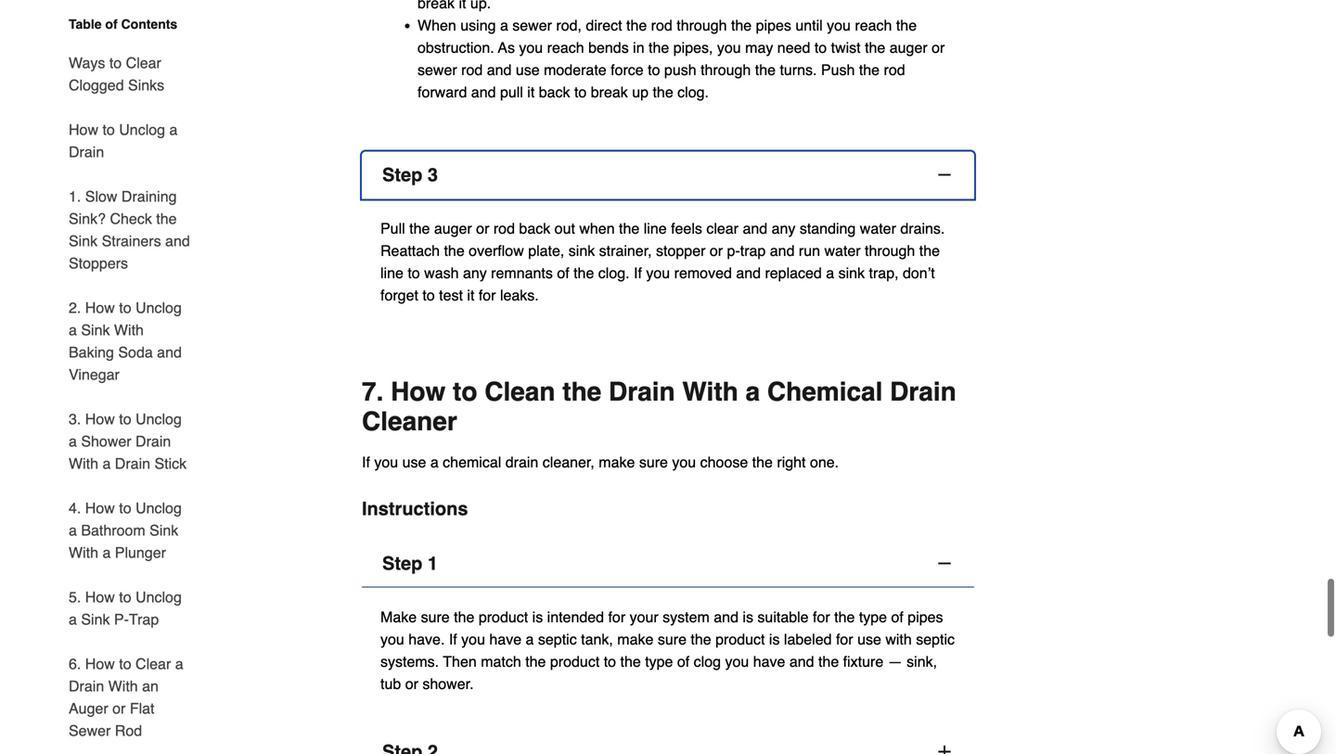 Task type: describe. For each thing, give the bounding box(es) containing it.
use inside when using a sewer rod, direct the rod through the pipes until you reach the obstruction. as you reach bends in the pipes, you may need to twist the auger or sewer rod and use moderate force to push through the turns. push the rod forward and pull it back to break up the clog.
[[516, 61, 540, 78]]

flat
[[130, 701, 155, 718]]

1 vertical spatial product
[[716, 631, 765, 648]]

0 vertical spatial through
[[677, 17, 727, 34]]

cleaner,
[[543, 454, 595, 471]]

table of contents
[[69, 17, 178, 32]]

wash
[[424, 264, 459, 282]]

with inside the 4. how to unclog a bathroom sink with a plunger
[[69, 545, 98, 562]]

with
[[886, 631, 912, 648]]

test
[[439, 287, 463, 304]]

5. how to unclog a sink p-trap link
[[69, 576, 193, 642]]

how to unclog a drain
[[69, 121, 178, 161]]

3.
[[69, 411, 81, 428]]

you left may
[[718, 39, 742, 56]]

0 vertical spatial line
[[644, 220, 667, 237]]

cleaner
[[362, 407, 457, 437]]

clogged
[[69, 77, 124, 94]]

direct
[[586, 17, 623, 34]]

contents
[[121, 17, 178, 32]]

labeled
[[784, 631, 832, 648]]

7.
[[362, 377, 384, 407]]

trap
[[129, 611, 159, 629]]

system
[[663, 609, 710, 626]]

when using a sewer rod, direct the rod through the pipes until you reach the obstruction. as you reach bends in the pipes, you may need to twist the auger or sewer rod and use moderate force to push through the turns. push the rod forward and pull it back to break up the clog.
[[418, 17, 945, 101]]

strainer,
[[599, 242, 652, 259]]

forward
[[418, 83, 467, 101]]

fixture
[[844, 654, 884, 671]]

to inside 3. how to unclog a shower drain with a drain stick
[[119, 411, 131, 428]]

through inside the pull the auger or rod back out when the line feels clear and any standing water drains. reattach the overflow plate, sink strainer, stopper or p-trap and run water through the line to wash any remnants of the clog. if you removed and replaced a sink trap, don't forget to test it for leaks.
[[865, 242, 916, 259]]

6. how to clear a drain with an auger or flat sewer rod link
[[69, 642, 193, 754]]

sinks
[[128, 77, 164, 94]]

a inside the 7. how to clean the drain with a chemical drain cleaner
[[746, 377, 761, 407]]

of left clog
[[678, 654, 690, 671]]

0 vertical spatial water
[[860, 220, 897, 237]]

when
[[418, 17, 457, 34]]

with for baking
[[114, 322, 144, 339]]

unclog inside how to unclog a drain
[[119, 121, 165, 138]]

it inside the pull the auger or rod back out when the line feels clear and any standing water drains. reattach the overflow plate, sink strainer, stopper or p-trap and run water through the line to wash any remnants of the clog. if you removed and replaced a sink trap, don't forget to test it for leaks.
[[467, 287, 475, 304]]

leaks.
[[500, 287, 539, 304]]

6.
[[69, 656, 81, 673]]

you up then
[[462, 631, 486, 648]]

a inside the pull the auger or rod back out when the line feels clear and any standing water drains. reattach the overflow plate, sink strainer, stopper or p-trap and run water through the line to wash any remnants of the clog. if you removed and replaced a sink trap, don't forget to test it for leaks.
[[827, 264, 835, 282]]

right
[[777, 454, 806, 471]]

or shower.
[[405, 676, 474, 693]]

you left choose
[[673, 454, 697, 471]]

1 horizontal spatial sink
[[839, 264, 865, 282]]

drain
[[506, 454, 539, 471]]

to inside make sure the product is intended for your system and is suitable for the type of pipes you have. if you have a septic tank, make sure the product is labeled for use with septic systems. then match the product to the type of clog you have and the fixture — sink, tub or shower.
[[604, 654, 617, 671]]

pipes inside make sure the product is intended for your system and is suitable for the type of pipes you have. if you have a septic tank, make sure the product is labeled for use with septic systems. then match the product to the type of clog you have and the fixture — sink, tub or shower.
[[908, 609, 944, 626]]

a inside the 6. how to clear a drain with an auger or flat sewer rod
[[175, 656, 183, 673]]

sink?
[[69, 210, 106, 227]]

the inside 1. slow draining sink? check the sink strainers and stoppers
[[156, 210, 177, 227]]

up
[[632, 83, 649, 101]]

to inside the 4. how to unclog a bathroom sink with a plunger
[[119, 500, 131, 517]]

your
[[630, 609, 659, 626]]

step for step 3
[[383, 164, 423, 186]]

and down as
[[487, 61, 512, 78]]

as
[[498, 39, 515, 56]]

ways
[[69, 54, 105, 71]]

p-
[[727, 242, 741, 259]]

for up fixture
[[836, 631, 854, 648]]

back inside when using a sewer rod, direct the rod through the pipes until you reach the obstruction. as you reach bends in the pipes, you may need to twist the auger or sewer rod and use moderate force to push through the turns. push the rod forward and pull it back to break up the clog.
[[539, 83, 571, 101]]

to inside 2. how to unclog a sink with baking soda and vinegar
[[119, 299, 131, 317]]

clog. inside the pull the auger or rod back out when the line feels clear and any standing water drains. reattach the overflow plate, sink strainer, stopper or p-trap and run water through the line to wash any remnants of the clog. if you removed and replaced a sink trap, don't forget to test it for leaks.
[[599, 264, 630, 282]]

to inside ways to clear clogged sinks
[[109, 54, 122, 71]]

with for an
[[108, 678, 138, 695]]

how to unclog a drain link
[[69, 108, 193, 175]]

pull
[[381, 220, 405, 237]]

step 3
[[383, 164, 438, 186]]

0 vertical spatial sure
[[640, 454, 668, 471]]

you down make
[[381, 631, 405, 648]]

draining
[[122, 188, 177, 205]]

moderate
[[544, 61, 607, 78]]

2.
[[69, 299, 81, 317]]

overflow
[[469, 242, 524, 259]]

tank,
[[581, 631, 614, 648]]

auger inside the pull the auger or rod back out when the line feels clear and any standing water drains. reattach the overflow plate, sink strainer, stopper or p-trap and run water through the line to wash any remnants of the clog. if you removed and replaced a sink trap, don't forget to test it for leaks.
[[434, 220, 472, 237]]

use inside make sure the product is intended for your system and is suitable for the type of pipes you have. if you have a septic tank, make sure the product is labeled for use with septic systems. then match the product to the type of clog you have and the fixture — sink, tub or shower.
[[858, 631, 882, 648]]

don't
[[903, 264, 936, 282]]

0 vertical spatial make
[[599, 454, 635, 471]]

or left p-
[[710, 242, 723, 259]]

unclog for 2. how to unclog a sink with baking soda and vinegar
[[136, 299, 182, 317]]

with inside 3. how to unclog a shower drain with a drain stick
[[69, 455, 98, 473]]

clean
[[485, 377, 556, 407]]

chemical
[[768, 377, 883, 407]]

until
[[796, 17, 823, 34]]

1 vertical spatial type
[[645, 654, 674, 671]]

an
[[142, 678, 159, 695]]

twist
[[832, 39, 861, 56]]

plate,
[[528, 242, 565, 259]]

how for 2. how to unclog a sink with baking soda and vinegar
[[85, 299, 115, 317]]

ways to clear clogged sinks link
[[69, 41, 193, 108]]

bathroom
[[81, 522, 145, 539]]

ways to clear clogged sinks
[[69, 54, 164, 94]]

1 vertical spatial through
[[701, 61, 751, 78]]

check
[[110, 210, 152, 227]]

for left your
[[609, 609, 626, 626]]

removed
[[675, 264, 732, 282]]

make inside make sure the product is intended for your system and is suitable for the type of pipes you have. if you have a septic tank, make sure the product is labeled for use with septic systems. then match the product to the type of clog you have and the fixture — sink, tub or shower.
[[618, 631, 654, 648]]

to left test
[[423, 287, 435, 304]]

4. how to unclog a bathroom sink with a plunger link
[[69, 487, 193, 576]]

stick
[[155, 455, 187, 473]]

to down moderate
[[575, 83, 587, 101]]

auger inside when using a sewer rod, direct the rod through the pipes until you reach the obstruction. as you reach bends in the pipes, you may need to twist the auger or sewer rod and use moderate force to push through the turns. push the rod forward and pull it back to break up the clog.
[[890, 39, 928, 56]]

you inside the pull the auger or rod back out when the line feels clear and any standing water drains. reattach the overflow plate, sink strainer, stopper or p-trap and run water through the line to wash any remnants of the clog. if you removed and replaced a sink trap, don't forget to test it for leaks.
[[647, 264, 671, 282]]

1 vertical spatial line
[[381, 264, 404, 282]]

step for step 1
[[383, 553, 423, 575]]

1 vertical spatial water
[[825, 242, 861, 259]]

how for 6. how to clear a drain with an auger or flat sewer rod
[[85, 656, 115, 673]]

to down reattach
[[408, 264, 420, 282]]

pipes inside when using a sewer rod, direct the rod through the pipes until you reach the obstruction. as you reach bends in the pipes, you may need to twist the auger or sewer rod and use moderate force to push through the turns. push the rod forward and pull it back to break up the clog.
[[756, 17, 792, 34]]

rod right push
[[884, 61, 906, 78]]

or up overflow
[[476, 220, 490, 237]]

0 vertical spatial reach
[[855, 17, 893, 34]]

feels
[[671, 220, 703, 237]]

for inside the pull the auger or rod back out when the line feels clear and any standing water drains. reattach the overflow plate, sink strainer, stopper or p-trap and run water through the line to wash any remnants of the clog. if you removed and replaced a sink trap, don't forget to test it for leaks.
[[479, 287, 496, 304]]

3. how to unclog a shower drain with a drain stick
[[69, 411, 187, 473]]

is suitable
[[743, 609, 809, 626]]

turns.
[[780, 61, 817, 78]]

1. slow draining sink? check the sink strainers and stoppers link
[[69, 175, 193, 286]]

you right clog
[[726, 654, 750, 671]]

and inside 1. slow draining sink? check the sink strainers and stoppers
[[165, 233, 190, 250]]

3. how to unclog a shower drain with a drain stick link
[[69, 397, 193, 487]]

step 3 button
[[362, 152, 975, 199]]

and left pull
[[471, 83, 496, 101]]

in
[[633, 39, 645, 56]]

plus image
[[936, 743, 954, 755]]

shower
[[81, 433, 131, 450]]

force
[[611, 61, 644, 78]]

run
[[799, 242, 821, 259]]

of right table on the top left
[[105, 17, 118, 32]]

a inside make sure the product is intended for your system and is suitable for the type of pipes you have. if you have a septic tank, make sure the product is labeled for use with septic systems. then match the product to the type of clog you have and the fixture — sink, tub or shower.
[[526, 631, 534, 648]]



Task type: vqa. For each thing, say whether or not it's contained in the screenshot.
left is
yes



Task type: locate. For each thing, give the bounding box(es) containing it.
a inside when using a sewer rod, direct the rod through the pipes until you reach the obstruction. as you reach bends in the pipes, you may need to twist the auger or sewer rod and use moderate force to push through the turns. push the rod forward and pull it back to break up the clog.
[[500, 17, 509, 34]]

use up pull
[[516, 61, 540, 78]]

0 horizontal spatial if
[[362, 454, 370, 471]]

2. how to unclog a sink with baking soda and vinegar link
[[69, 286, 193, 397]]

if
[[634, 264, 642, 282], [362, 454, 370, 471], [449, 631, 457, 648]]

pull the auger or rod back out when the line feels clear and any standing water drains. reattach the overflow plate, sink strainer, stopper or p-trap and run water through the line to wash any remnants of the clog. if you removed and replaced a sink trap, don't forget to test it for leaks.
[[381, 220, 946, 304]]

make sure the product is intended for your system and is suitable for the type of pipes you have. if you have a septic tank, make sure the product is labeled for use with septic systems. then match the product to the type of clog you have and the fixture — sink, tub or shower.
[[381, 609, 955, 693]]

0 horizontal spatial any
[[463, 264, 487, 282]]

soda
[[118, 344, 153, 361]]

1 vertical spatial clog.
[[599, 264, 630, 282]]

septic
[[538, 631, 577, 648], [917, 631, 955, 648]]

2 horizontal spatial if
[[634, 264, 642, 282]]

and inside 2. how to unclog a sink with baking soda and vinegar
[[157, 344, 182, 361]]

the inside the 7. how to clean the drain with a chemical drain cleaner
[[563, 377, 602, 407]]

1 vertical spatial if
[[362, 454, 370, 471]]

7. how to clean the drain with a chemical drain cleaner
[[362, 377, 957, 437]]

through up trap,
[[865, 242, 916, 259]]

clear
[[707, 220, 739, 237]]

to down until
[[815, 39, 827, 56]]

with down shower
[[69, 455, 98, 473]]

0 horizontal spatial product
[[479, 609, 528, 626]]

one.
[[810, 454, 839, 471]]

2 vertical spatial use
[[858, 631, 882, 648]]

it right pull
[[528, 83, 535, 101]]

how right 7.
[[391, 377, 446, 407]]

1 vertical spatial use
[[403, 454, 427, 471]]

need
[[778, 39, 811, 56]]

to down p-
[[119, 656, 131, 673]]

1 vertical spatial sink
[[839, 264, 865, 282]]

2 horizontal spatial product
[[716, 631, 765, 648]]

type down your
[[645, 654, 674, 671]]

sewer up as
[[513, 17, 552, 34]]

standing
[[800, 220, 856, 237]]

you down the stopper at the top of page
[[647, 264, 671, 282]]

p-
[[114, 611, 129, 629]]

reach down rod,
[[547, 39, 585, 56]]

if inside make sure the product is intended for your system and is suitable for the type of pipes you have. if you have a septic tank, make sure the product is labeled for use with septic systems. then match the product to the type of clog you have and the fixture — sink, tub or shower.
[[449, 631, 457, 648]]

0 horizontal spatial line
[[381, 264, 404, 282]]

and right soda
[[157, 344, 182, 361]]

how inside 2. how to unclog a sink with baking soda and vinegar
[[85, 299, 115, 317]]

rod up push
[[651, 17, 673, 34]]

strainers
[[102, 233, 161, 250]]

0 vertical spatial product
[[479, 609, 528, 626]]

1 horizontal spatial have
[[754, 654, 786, 671]]

minus image
[[936, 166, 954, 184]]

have
[[490, 631, 522, 648], [754, 654, 786, 671]]

step inside step 3 button
[[383, 164, 423, 186]]

for up labeled
[[813, 609, 831, 626]]

obstruction.
[[418, 39, 495, 56]]

1 vertical spatial sure
[[421, 609, 450, 626]]

sink inside 1. slow draining sink? check the sink strainers and stoppers
[[69, 233, 98, 250]]

sink inside the 4. how to unclog a bathroom sink with a plunger
[[150, 522, 179, 539]]

clear inside ways to clear clogged sinks
[[126, 54, 161, 71]]

clog. down strainer,
[[599, 264, 630, 282]]

through up pipes,
[[677, 17, 727, 34]]

sink,
[[907, 654, 938, 671]]

1 horizontal spatial reach
[[855, 17, 893, 34]]

2 vertical spatial through
[[865, 242, 916, 259]]

0 vertical spatial clog.
[[678, 83, 709, 101]]

1 horizontal spatial it
[[528, 83, 535, 101]]

rod,
[[557, 17, 582, 34]]

0 vertical spatial is
[[533, 609, 543, 626]]

unclog for 5. how to unclog a sink p-trap
[[136, 589, 182, 606]]

to up soda
[[119, 299, 131, 317]]

1 horizontal spatial any
[[772, 220, 796, 237]]

3
[[428, 164, 438, 186]]

to left clean
[[453, 377, 478, 407]]

how right the 4.
[[85, 500, 115, 517]]

how inside the 7. how to clean the drain with a chemical drain cleaner
[[391, 377, 446, 407]]

1 horizontal spatial is
[[770, 631, 780, 648]]

0 vertical spatial step
[[383, 164, 423, 186]]

and right system
[[714, 609, 739, 626]]

1 horizontal spatial use
[[516, 61, 540, 78]]

drain inside how to unclog a drain
[[69, 143, 104, 161]]

clear up an
[[136, 656, 171, 673]]

1 vertical spatial make
[[618, 631, 654, 648]]

using
[[461, 17, 496, 34]]

sink down the when
[[569, 242, 595, 259]]

through down pipes,
[[701, 61, 751, 78]]

1.
[[69, 188, 81, 205]]

0 horizontal spatial auger
[[434, 220, 472, 237]]

to up up
[[648, 61, 661, 78]]

match
[[481, 654, 522, 671]]

1 horizontal spatial type
[[860, 609, 888, 626]]

have.
[[409, 631, 445, 648]]

sink left p-
[[81, 611, 110, 629]]

to down tank,
[[604, 654, 617, 671]]

0 vertical spatial use
[[516, 61, 540, 78]]

2 step from the top
[[383, 553, 423, 575]]

out
[[555, 220, 576, 237]]

is down is suitable at the right bottom
[[770, 631, 780, 648]]

back
[[539, 83, 571, 101], [519, 220, 551, 237]]

if you use a chemical drain cleaner, make sure you choose the right one.
[[362, 454, 839, 471]]

unclog inside 5. how to unclog a sink p-trap
[[136, 589, 182, 606]]

of inside the pull the auger or rod back out when the line feels clear and any standing water drains. reattach the overflow plate, sink strainer, stopper or p-trap and run water through the line to wash any remnants of the clog. if you removed and replaced a sink trap, don't forget to test it for leaks.
[[557, 264, 570, 282]]

back down moderate
[[539, 83, 571, 101]]

make right cleaner,
[[599, 454, 635, 471]]

if down "cleaner" on the bottom left of the page
[[362, 454, 370, 471]]

step inside step 1 button
[[383, 553, 423, 575]]

it inside when using a sewer rod, direct the rod through the pipes until you reach the obstruction. as you reach bends in the pipes, you may need to twist the auger or sewer rod and use moderate force to push through the turns. push the rod forward and pull it back to break up the clog.
[[528, 83, 535, 101]]

0 horizontal spatial is
[[533, 609, 543, 626]]

and up replaced
[[770, 242, 795, 259]]

a inside how to unclog a drain
[[169, 121, 178, 138]]

0 horizontal spatial clog.
[[599, 264, 630, 282]]

0 vertical spatial clear
[[126, 54, 161, 71]]

4.
[[69, 500, 81, 517]]

to inside how to unclog a drain
[[103, 121, 115, 138]]

how inside 3. how to unclog a shower drain with a drain stick
[[85, 411, 115, 428]]

unclog up trap
[[136, 589, 182, 606]]

instructions
[[362, 498, 468, 520]]

2 vertical spatial sure
[[658, 631, 687, 648]]

0 vertical spatial sink
[[569, 242, 595, 259]]

sewer up forward
[[418, 61, 457, 78]]

unclog inside the 4. how to unclog a bathroom sink with a plunger
[[136, 500, 182, 517]]

how for 4. how to unclog a bathroom sink with a plunger
[[85, 500, 115, 517]]

1 vertical spatial any
[[463, 264, 487, 282]]

to down clogged at the top of page
[[103, 121, 115, 138]]

with inside the 6. how to clear a drain with an auger or flat sewer rod
[[108, 678, 138, 695]]

to up shower
[[119, 411, 131, 428]]

sure up the have.
[[421, 609, 450, 626]]

product up clog
[[716, 631, 765, 648]]

rod
[[115, 723, 142, 740]]

1 horizontal spatial septic
[[917, 631, 955, 648]]

0 vertical spatial any
[[772, 220, 796, 237]]

sink inside 5. how to unclog a sink p-trap
[[81, 611, 110, 629]]

sink up plunger
[[150, 522, 179, 539]]

water down standing
[[825, 242, 861, 259]]

1 vertical spatial have
[[754, 654, 786, 671]]

back inside the pull the auger or rod back out when the line feels clear and any standing water drains. reattach the overflow plate, sink strainer, stopper or p-trap and run water through the line to wash any remnants of the clog. if you removed and replaced a sink trap, don't forget to test it for leaks.
[[519, 220, 551, 237]]

for left "leaks."
[[479, 287, 496, 304]]

auger right twist
[[890, 39, 928, 56]]

1 horizontal spatial clog.
[[678, 83, 709, 101]]

1 vertical spatial sewer
[[418, 61, 457, 78]]

remnants
[[491, 264, 553, 282]]

0 vertical spatial pipes
[[756, 17, 792, 34]]

1 step from the top
[[383, 164, 423, 186]]

of down plate,
[[557, 264, 570, 282]]

1 septic from the left
[[538, 631, 577, 648]]

clear
[[126, 54, 161, 71], [136, 656, 171, 673]]

1 vertical spatial it
[[467, 287, 475, 304]]

and right strainers at the top left of the page
[[165, 233, 190, 250]]

rod
[[651, 17, 673, 34], [462, 61, 483, 78], [884, 61, 906, 78], [494, 220, 515, 237]]

clog
[[694, 654, 721, 671]]

0 vertical spatial have
[[490, 631, 522, 648]]

1. slow draining sink? check the sink strainers and stoppers
[[69, 188, 190, 272]]

you right as
[[519, 39, 543, 56]]

sink down sink?
[[69, 233, 98, 250]]

to right ways on the left
[[109, 54, 122, 71]]

to
[[815, 39, 827, 56], [109, 54, 122, 71], [648, 61, 661, 78], [575, 83, 587, 101], [103, 121, 115, 138], [408, 264, 420, 282], [423, 287, 435, 304], [119, 299, 131, 317], [453, 377, 478, 407], [119, 411, 131, 428], [119, 500, 131, 517], [119, 589, 131, 606], [604, 654, 617, 671], [119, 656, 131, 673]]

1 horizontal spatial if
[[449, 631, 457, 648]]

pull
[[500, 83, 524, 101]]

drain inside the 6. how to clear a drain with an auger or flat sewer rod
[[69, 678, 104, 695]]

to up p-
[[119, 589, 131, 606]]

auger
[[890, 39, 928, 56], [434, 220, 472, 237]]

1 vertical spatial auger
[[434, 220, 472, 237]]

4. how to unclog a bathroom sink with a plunger
[[69, 500, 182, 562]]

with inside the 7. how to clean the drain with a chemical drain cleaner
[[683, 377, 739, 407]]

0 horizontal spatial it
[[467, 287, 475, 304]]

0 vertical spatial back
[[539, 83, 571, 101]]

intended
[[547, 609, 604, 626]]

clear inside the 6. how to clear a drain with an auger or flat sewer rod
[[136, 656, 171, 673]]

with up soda
[[114, 322, 144, 339]]

you down "cleaner" on the bottom left of the page
[[374, 454, 398, 471]]

drain
[[69, 143, 104, 161], [609, 377, 676, 407], [891, 377, 957, 407], [136, 433, 171, 450], [115, 455, 150, 473], [69, 678, 104, 695]]

how for 7. how to clean the drain with a chemical drain cleaner
[[391, 377, 446, 407]]

0 horizontal spatial sewer
[[418, 61, 457, 78]]

sure down system
[[658, 631, 687, 648]]

unclog inside 3. how to unclog a shower drain with a drain stick
[[136, 411, 182, 428]]

baking
[[69, 344, 114, 361]]

1 horizontal spatial pipes
[[908, 609, 944, 626]]

push
[[665, 61, 697, 78]]

reach
[[855, 17, 893, 34], [547, 39, 585, 56]]

how inside the 4. how to unclog a bathroom sink with a plunger
[[85, 500, 115, 517]]

drains.
[[901, 220, 946, 237]]

how for 3. how to unclog a shower drain with a drain stick
[[85, 411, 115, 428]]

the
[[627, 17, 647, 34], [732, 17, 752, 34], [897, 17, 917, 34], [649, 39, 670, 56], [865, 39, 886, 56], [756, 61, 776, 78], [860, 61, 880, 78], [653, 83, 674, 101], [156, 210, 177, 227], [410, 220, 430, 237], [619, 220, 640, 237], [444, 242, 465, 259], [920, 242, 941, 259], [574, 264, 595, 282], [563, 377, 602, 407], [753, 454, 773, 471], [454, 609, 475, 626], [835, 609, 855, 626], [691, 631, 712, 648], [526, 654, 546, 671], [621, 654, 641, 671], [819, 654, 840, 671]]

pipes up with at the bottom right
[[908, 609, 944, 626]]

1 horizontal spatial line
[[644, 220, 667, 237]]

rod up overflow
[[494, 220, 515, 237]]

0 horizontal spatial reach
[[547, 39, 585, 56]]

a
[[500, 17, 509, 34], [169, 121, 178, 138], [827, 264, 835, 282], [69, 322, 77, 339], [746, 377, 761, 407], [69, 433, 77, 450], [431, 454, 439, 471], [103, 455, 111, 473], [69, 522, 77, 539], [103, 545, 111, 562], [69, 611, 77, 629], [526, 631, 534, 648], [175, 656, 183, 673]]

2 horizontal spatial use
[[858, 631, 882, 648]]

and
[[487, 61, 512, 78], [471, 83, 496, 101], [743, 220, 768, 237], [165, 233, 190, 250], [770, 242, 795, 259], [737, 264, 761, 282], [157, 344, 182, 361], [714, 609, 739, 626], [790, 654, 815, 671]]

choose
[[701, 454, 749, 471]]

how right 5. at the left
[[85, 589, 115, 606]]

table
[[69, 17, 102, 32]]

type
[[860, 609, 888, 626], [645, 654, 674, 671]]

1 vertical spatial back
[[519, 220, 551, 237]]

have down labeled
[[754, 654, 786, 671]]

sewer
[[69, 723, 111, 740]]

0 horizontal spatial septic
[[538, 631, 577, 648]]

vinegar
[[69, 366, 120, 383]]

sink left trap,
[[839, 264, 865, 282]]

push
[[822, 61, 855, 78]]

table of contents element
[[54, 15, 193, 755]]

sure down the 7. how to clean the drain with a chemical drain cleaner
[[640, 454, 668, 471]]

rod down obstruction.
[[462, 61, 483, 78]]

and up trap
[[743, 220, 768, 237]]

how up shower
[[85, 411, 115, 428]]

or inside the 6. how to clear a drain with an auger or flat sewer rod
[[112, 701, 126, 718]]

you
[[827, 17, 851, 34], [519, 39, 543, 56], [718, 39, 742, 56], [647, 264, 671, 282], [374, 454, 398, 471], [673, 454, 697, 471], [381, 631, 405, 648], [462, 631, 486, 648], [726, 654, 750, 671]]

bends
[[589, 39, 629, 56]]

with for a
[[683, 377, 739, 407]]

1 horizontal spatial auger
[[890, 39, 928, 56]]

if down strainer,
[[634, 264, 642, 282]]

1 vertical spatial clear
[[136, 656, 171, 673]]

step 1
[[383, 553, 438, 575]]

sink inside 2. how to unclog a sink with baking soda and vinegar
[[81, 322, 110, 339]]

is left intended
[[533, 609, 543, 626]]

1 vertical spatial step
[[383, 553, 423, 575]]

how down clogged at the top of page
[[69, 121, 98, 138]]

1 vertical spatial reach
[[547, 39, 585, 56]]

unclog for 4. how to unclog a bathroom sink with a plunger
[[136, 500, 182, 517]]

rod inside the pull the auger or rod back out when the line feels clear and any standing water drains. reattach the overflow plate, sink strainer, stopper or p-trap and run water through the line to wash any remnants of the clog. if you removed and replaced a sink trap, don't forget to test it for leaks.
[[494, 220, 515, 237]]

to inside the 7. how to clean the drain with a chemical drain cleaner
[[453, 377, 478, 407]]

to inside the 6. how to clear a drain with an auger or flat sewer rod
[[119, 656, 131, 673]]

any down overflow
[[463, 264, 487, 282]]

have up the match
[[490, 631, 522, 648]]

and down trap
[[737, 264, 761, 282]]

of up with at the bottom right
[[892, 609, 904, 626]]

1 horizontal spatial sewer
[[513, 17, 552, 34]]

minus image
[[936, 555, 954, 573]]

5. how to unclog a sink p-trap
[[69, 589, 182, 629]]

0 vertical spatial type
[[860, 609, 888, 626]]

it
[[528, 83, 535, 101], [467, 287, 475, 304]]

with down bathroom
[[69, 545, 98, 562]]

0 vertical spatial it
[[528, 83, 535, 101]]

2 vertical spatial product
[[550, 654, 600, 671]]

0 horizontal spatial type
[[645, 654, 674, 671]]

0 horizontal spatial have
[[490, 631, 522, 648]]

0 vertical spatial sewer
[[513, 17, 552, 34]]

2 vertical spatial if
[[449, 631, 457, 648]]

any left standing
[[772, 220, 796, 237]]

how right "6."
[[85, 656, 115, 673]]

with inside 2. how to unclog a sink with baking soda and vinegar
[[114, 322, 144, 339]]

0 horizontal spatial sink
[[569, 242, 595, 259]]

if inside the pull the auger or rod back out when the line feels clear and any standing water drains. reattach the overflow plate, sink strainer, stopper or p-trap and run water through the line to wash any remnants of the clog. if you removed and replaced a sink trap, don't forget to test it for leaks.
[[634, 264, 642, 282]]

unclog down "sinks"
[[119, 121, 165, 138]]

to up bathroom
[[119, 500, 131, 517]]

0 vertical spatial if
[[634, 264, 642, 282]]

how for 5. how to unclog a sink p-trap
[[85, 589, 115, 606]]

line left feels
[[644, 220, 667, 237]]

when
[[580, 220, 615, 237]]

pipes up may
[[756, 17, 792, 34]]

step left 3
[[383, 164, 423, 186]]

unclog up soda
[[136, 299, 182, 317]]

tub
[[381, 676, 401, 693]]

how inside the 6. how to clear a drain with an auger or flat sewer rod
[[85, 656, 115, 673]]

may
[[746, 39, 774, 56]]

how right 2. on the top left of page
[[85, 299, 115, 317]]

with left an
[[108, 678, 138, 695]]

use
[[516, 61, 540, 78], [403, 454, 427, 471], [858, 631, 882, 648]]

a inside 5. how to unclog a sink p-trap
[[69, 611, 77, 629]]

sewer
[[513, 17, 552, 34], [418, 61, 457, 78]]

0 horizontal spatial use
[[403, 454, 427, 471]]

replaced
[[765, 264, 822, 282]]

how inside how to unclog a drain
[[69, 121, 98, 138]]

or inside when using a sewer rod, direct the rod through the pipes until you reach the obstruction. as you reach bends in the pipes, you may need to twist the auger or sewer rod and use moderate force to push through the turns. push the rod forward and pull it back to break up the clog.
[[932, 39, 945, 56]]

how inside 5. how to unclog a sink p-trap
[[85, 589, 115, 606]]

1 horizontal spatial product
[[550, 654, 600, 671]]

if up then
[[449, 631, 457, 648]]

sure
[[640, 454, 668, 471], [421, 609, 450, 626], [658, 631, 687, 648]]

sink
[[569, 242, 595, 259], [839, 264, 865, 282]]

—
[[888, 654, 903, 671]]

unclog inside 2. how to unclog a sink with baking soda and vinegar
[[136, 299, 182, 317]]

make
[[599, 454, 635, 471], [618, 631, 654, 648]]

line up forget
[[381, 264, 404, 282]]

unclog for 3. how to unclog a shower drain with a drain stick
[[136, 411, 182, 428]]

water
[[860, 220, 897, 237], [825, 242, 861, 259]]

clear up "sinks"
[[126, 54, 161, 71]]

make down your
[[618, 631, 654, 648]]

1 vertical spatial pipes
[[908, 609, 944, 626]]

chemical
[[443, 454, 502, 471]]

you up twist
[[827, 17, 851, 34]]

with up choose
[[683, 377, 739, 407]]

trap
[[741, 242, 766, 259]]

0 horizontal spatial pipes
[[756, 17, 792, 34]]

plunger
[[115, 545, 166, 562]]

to inside 5. how to unclog a sink p-trap
[[119, 589, 131, 606]]

1 vertical spatial is
[[770, 631, 780, 648]]

clog. inside when using a sewer rod, direct the rod through the pipes until you reach the obstruction. as you reach bends in the pipes, you may need to twist the auger or sewer rod and use moderate force to push through the turns. push the rod forward and pull it back to break up the clog.
[[678, 83, 709, 101]]

a inside 2. how to unclog a sink with baking soda and vinegar
[[69, 322, 77, 339]]

for
[[479, 287, 496, 304], [609, 609, 626, 626], [813, 609, 831, 626], [836, 631, 854, 648]]

it right test
[[467, 287, 475, 304]]

2 septic from the left
[[917, 631, 955, 648]]

0 vertical spatial auger
[[890, 39, 928, 56]]

and down labeled
[[790, 654, 815, 671]]

or right twist
[[932, 39, 945, 56]]



